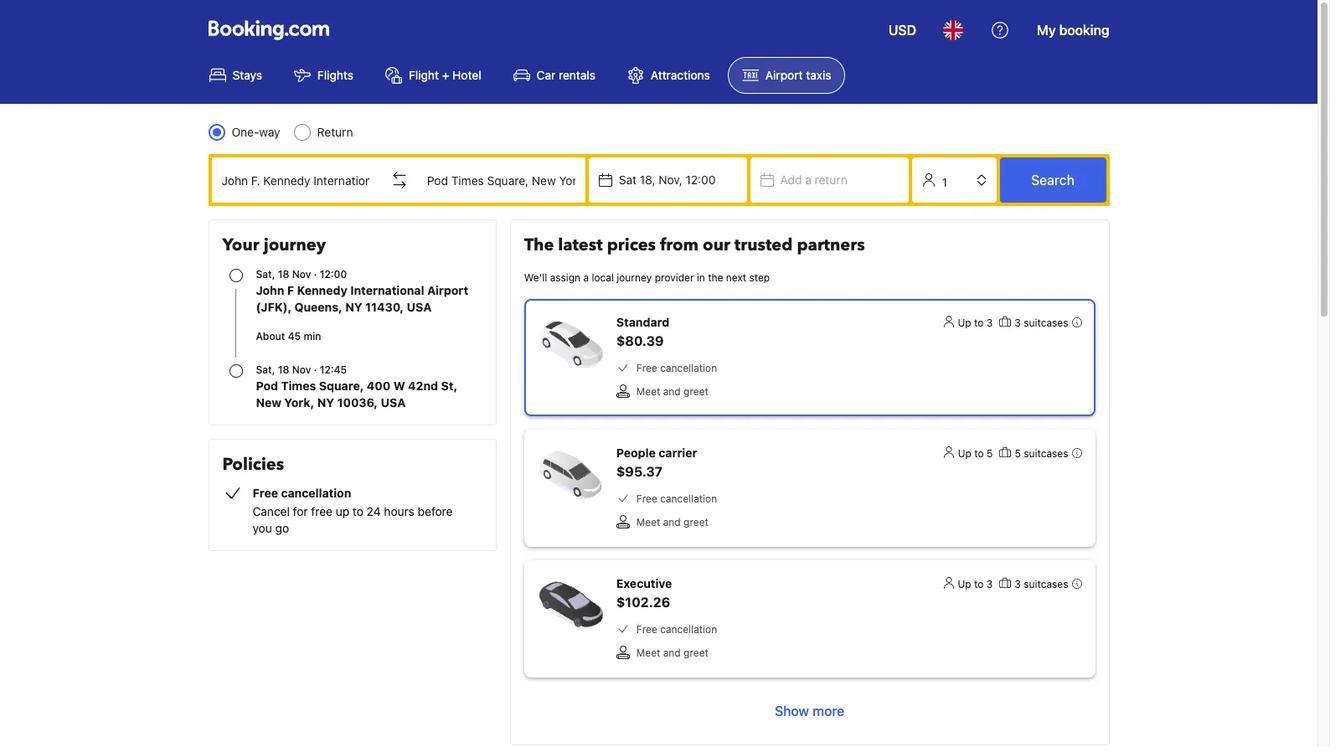 Task type: vqa. For each thing, say whether or not it's contained in the screenshot.
third Meet from the bottom of the page
yes



Task type: describe. For each thing, give the bounding box(es) containing it.
5 suitcases
[[1015, 448, 1069, 460]]

john
[[256, 283, 285, 298]]

local
[[592, 272, 614, 284]]

york,
[[284, 396, 315, 410]]

my
[[1038, 23, 1056, 38]]

we'll
[[524, 272, 548, 284]]

return
[[317, 125, 353, 139]]

0 horizontal spatial journey
[[264, 234, 326, 256]]

flight + hotel
[[409, 68, 482, 82]]

meet and greet for $102.26
[[637, 647, 709, 660]]

search
[[1032, 173, 1075, 188]]

your journey
[[223, 234, 326, 256]]

show
[[775, 704, 810, 719]]

greet for $95.37
[[684, 516, 709, 529]]

executive $102.26
[[617, 577, 672, 610]]

square,
[[319, 379, 364, 393]]

usa inside sat, 18 nov · 12:45 pod times square, 400 w 42nd st, new york, ny 10036, usa
[[381, 396, 406, 410]]

24
[[367, 505, 381, 519]]

ny inside sat, 18 nov · 12:45 pod times square, 400 w 42nd st, new york, ny 10036, usa
[[317, 396, 334, 410]]

my booking
[[1038, 23, 1110, 38]]

sat, 18 nov · 12:00 john f kennedy international airport (jfk), queens, ny 11430, usa
[[256, 268, 469, 314]]

way
[[259, 125, 280, 139]]

cancel
[[253, 505, 290, 519]]

the
[[708, 272, 724, 284]]

· for kennedy
[[314, 268, 317, 281]]

1 horizontal spatial airport
[[766, 68, 803, 82]]

sat 18, nov, 12:00 button
[[589, 158, 747, 203]]

rentals
[[559, 68, 596, 82]]

free
[[311, 505, 333, 519]]

Drop-off location text field
[[417, 160, 586, 200]]

to inside free cancellation cancel for free up to 24 hours before you go
[[353, 505, 364, 519]]

booking
[[1060, 23, 1110, 38]]

you
[[253, 521, 272, 536]]

in
[[697, 272, 706, 284]]

and for $102.26
[[664, 647, 681, 660]]

nov for f
[[292, 268, 311, 281]]

car rentals link
[[499, 57, 610, 94]]

hotel
[[453, 68, 482, 82]]

go
[[275, 521, 289, 536]]

people carrier $95.37
[[617, 446, 698, 479]]

3 suitcases for $80.39
[[1015, 317, 1069, 329]]

cancellation for $95.37
[[661, 493, 718, 505]]

hours
[[384, 505, 415, 519]]

flight + hotel link
[[371, 57, 496, 94]]

up
[[336, 505, 350, 519]]

ny inside the sat, 18 nov · 12:00 john f kennedy international airport (jfk), queens, ny 11430, usa
[[346, 300, 363, 314]]

one-
[[232, 125, 259, 139]]

show more button
[[524, 691, 1096, 732]]

partners
[[797, 234, 865, 256]]

12:45 timer
[[320, 364, 347, 376]]

greet for $102.26
[[684, 647, 709, 660]]

trusted
[[735, 234, 793, 256]]

sat, 18 nov · 12:45 pod times square, 400 w 42nd st, new york, ny 10036, usa
[[256, 364, 458, 410]]

· for square,
[[314, 364, 317, 376]]

add
[[781, 173, 802, 187]]

suitcases for carrier
[[1024, 448, 1069, 460]]

our
[[703, 234, 731, 256]]

for
[[293, 505, 308, 519]]

people
[[617, 446, 656, 460]]

car
[[537, 68, 556, 82]]

12:45
[[320, 364, 347, 376]]

up to 5
[[959, 448, 993, 460]]

the
[[524, 234, 554, 256]]

queens,
[[295, 300, 343, 314]]

airport taxis link
[[728, 57, 846, 94]]

free cancellation cancel for free up to 24 hours before you go
[[253, 486, 453, 536]]

your
[[223, 234, 260, 256]]

flights
[[318, 68, 354, 82]]

meet for $80.39
[[637, 386, 661, 398]]

one-way
[[232, 125, 280, 139]]

a inside button
[[806, 173, 812, 187]]

suitcases for $102.26
[[1024, 578, 1069, 591]]

show more
[[775, 704, 845, 719]]

$95.37
[[617, 464, 663, 479]]

free cancellation for $80.39
[[637, 362, 718, 375]]

standard
[[617, 315, 670, 329]]

up for $80.39
[[958, 317, 972, 329]]

f
[[287, 283, 294, 298]]

42nd
[[408, 379, 438, 393]]

meet for $95.37
[[637, 516, 661, 529]]

18,
[[640, 173, 656, 187]]

carrier
[[659, 446, 698, 460]]

we'll assign a local journey provider in the next step
[[524, 272, 770, 284]]

kennedy
[[297, 283, 348, 298]]

add a return
[[781, 173, 848, 187]]

18 for f
[[278, 268, 289, 281]]

pod
[[256, 379, 278, 393]]

$80.39
[[617, 334, 664, 349]]

Drop-off location field
[[417, 160, 586, 200]]

sat, for john
[[256, 268, 275, 281]]

car rentals
[[537, 68, 596, 82]]

10036,
[[337, 396, 378, 410]]

stays
[[233, 68, 262, 82]]

free inside free cancellation cancel for free up to 24 hours before you go
[[253, 486, 278, 500]]



Task type: locate. For each thing, give the bounding box(es) containing it.
1 sat, from the top
[[256, 268, 275, 281]]

18
[[278, 268, 289, 281], [278, 364, 289, 376]]

executive
[[617, 577, 672, 591]]

0 horizontal spatial usa
[[381, 396, 406, 410]]

0 vertical spatial ny
[[346, 300, 363, 314]]

3 and from the top
[[664, 647, 681, 660]]

1 nov from the top
[[292, 268, 311, 281]]

a left local on the left top of page
[[584, 272, 589, 284]]

stays link
[[195, 57, 277, 94]]

0 vertical spatial up
[[958, 317, 972, 329]]

meet down $95.37 in the left of the page
[[637, 516, 661, 529]]

2 vertical spatial greet
[[684, 647, 709, 660]]

2 up to 3 from the top
[[958, 578, 993, 591]]

1 vertical spatial ·
[[314, 364, 317, 376]]

0 vertical spatial 18
[[278, 268, 289, 281]]

0 vertical spatial airport
[[766, 68, 803, 82]]

1 vertical spatial meet
[[637, 516, 661, 529]]

0 vertical spatial a
[[806, 173, 812, 187]]

journey up f
[[264, 234, 326, 256]]

· up kennedy
[[314, 268, 317, 281]]

meet down $80.39
[[637, 386, 661, 398]]

usa right 11430, at the top of page
[[407, 300, 432, 314]]

cancellation
[[661, 362, 718, 375], [281, 486, 351, 500], [661, 493, 718, 505], [661, 624, 718, 636]]

1 vertical spatial usa
[[381, 396, 406, 410]]

0 vertical spatial free cancellation
[[637, 362, 718, 375]]

1 circle empty image from the top
[[229, 269, 243, 282]]

journey right local on the left top of page
[[617, 272, 652, 284]]

$102.26
[[617, 595, 671, 610]]

cancellation inside free cancellation cancel for free up to 24 hours before you go
[[281, 486, 351, 500]]

1 vertical spatial up to 3
[[958, 578, 993, 591]]

1 vertical spatial circle empty image
[[229, 365, 243, 378]]

about
[[256, 330, 285, 343]]

0 vertical spatial up to 3
[[958, 317, 993, 329]]

11430,
[[365, 300, 404, 314]]

usa
[[407, 300, 432, 314], [381, 396, 406, 410]]

ny left 11430, at the top of page
[[346, 300, 363, 314]]

1 · from the top
[[314, 268, 317, 281]]

sat
[[619, 173, 637, 187]]

0 vertical spatial and
[[664, 386, 681, 398]]

12:00 right nov,
[[686, 173, 716, 187]]

step
[[750, 272, 770, 284]]

1 vertical spatial a
[[584, 272, 589, 284]]

flight
[[409, 68, 439, 82]]

1 up from the top
[[958, 317, 972, 329]]

1 vertical spatial 18
[[278, 364, 289, 376]]

free up cancel
[[253, 486, 278, 500]]

1 horizontal spatial 12:00
[[686, 173, 716, 187]]

1 vertical spatial suitcases
[[1024, 448, 1069, 460]]

journey
[[264, 234, 326, 256], [617, 272, 652, 284]]

0 vertical spatial suitcases
[[1024, 317, 1069, 329]]

cancellation up free
[[281, 486, 351, 500]]

1 up to 3 from the top
[[958, 317, 993, 329]]

2 and from the top
[[664, 516, 681, 529]]

to
[[975, 317, 984, 329], [975, 448, 984, 460], [353, 505, 364, 519], [975, 578, 984, 591]]

to for $80.39
[[975, 317, 984, 329]]

0 vertical spatial meet and greet
[[637, 386, 709, 398]]

2 vertical spatial meet
[[637, 647, 661, 660]]

sat, up pod
[[256, 364, 275, 376]]

search button
[[1000, 158, 1107, 203]]

nov up the times
[[292, 364, 311, 376]]

2 vertical spatial free cancellation
[[637, 624, 718, 636]]

up to 3 for $80.39
[[958, 317, 993, 329]]

Pick-up location field
[[212, 160, 380, 200]]

2 · from the top
[[314, 364, 317, 376]]

3 meet from the top
[[637, 647, 661, 660]]

policies
[[223, 453, 284, 476]]

18 for times
[[278, 364, 289, 376]]

5 left 5 suitcases
[[987, 448, 993, 460]]

free cancellation for $95.37
[[637, 493, 718, 505]]

18 inside sat, 18 nov · 12:45 pod times square, 400 w 42nd st, new york, ny 10036, usa
[[278, 364, 289, 376]]

usa down w
[[381, 396, 406, 410]]

45
[[288, 330, 301, 343]]

2 free cancellation from the top
[[637, 493, 718, 505]]

1 vertical spatial nov
[[292, 364, 311, 376]]

before
[[418, 505, 453, 519]]

1 vertical spatial 12:00
[[320, 268, 347, 281]]

up to 3 for $102.26
[[958, 578, 993, 591]]

2 5 from the left
[[1015, 448, 1022, 460]]

3 suitcases for $102.26
[[1015, 578, 1069, 591]]

0 horizontal spatial ny
[[317, 396, 334, 410]]

cancellation for $80.39
[[661, 362, 718, 375]]

airport inside the sat, 18 nov · 12:00 john f kennedy international airport (jfk), queens, ny 11430, usa
[[427, 283, 469, 298]]

free for $80.39
[[637, 362, 658, 375]]

latest
[[558, 234, 603, 256]]

up
[[958, 317, 972, 329], [959, 448, 972, 460], [958, 578, 972, 591]]

0 vertical spatial ·
[[314, 268, 317, 281]]

standard $80.39
[[617, 315, 670, 349]]

free down $102.26
[[637, 624, 658, 636]]

and down people carrier $95.37
[[664, 516, 681, 529]]

2 vertical spatial and
[[664, 647, 681, 660]]

suitcases for $80.39
[[1024, 317, 1069, 329]]

more
[[813, 704, 845, 719]]

2 suitcases from the top
[[1024, 448, 1069, 460]]

suitcases
[[1024, 317, 1069, 329], [1024, 448, 1069, 460], [1024, 578, 1069, 591]]

(jfk),
[[256, 300, 292, 314]]

3 suitcases from the top
[[1024, 578, 1069, 591]]

2 meet and greet from the top
[[637, 516, 709, 529]]

1 horizontal spatial a
[[806, 173, 812, 187]]

18 up the times
[[278, 364, 289, 376]]

+
[[442, 68, 450, 82]]

add a return button
[[751, 158, 909, 203]]

1 vertical spatial and
[[664, 516, 681, 529]]

meet and greet down $102.26
[[637, 647, 709, 660]]

nov,
[[659, 173, 683, 187]]

to for carrier
[[975, 448, 984, 460]]

a right add
[[806, 173, 812, 187]]

a
[[806, 173, 812, 187], [584, 272, 589, 284]]

to for $102.26
[[975, 578, 984, 591]]

free down $80.39
[[637, 362, 658, 375]]

1 18 from the top
[[278, 268, 289, 281]]

3 suitcases
[[1015, 317, 1069, 329], [1015, 578, 1069, 591]]

next
[[727, 272, 747, 284]]

1 horizontal spatial journey
[[617, 272, 652, 284]]

and
[[664, 386, 681, 398], [664, 516, 681, 529], [664, 647, 681, 660]]

12:00 timer
[[320, 268, 347, 281]]

1 and from the top
[[664, 386, 681, 398]]

· inside sat, 18 nov · 12:45 pod times square, 400 w 42nd st, new york, ny 10036, usa
[[314, 364, 317, 376]]

meet for $102.26
[[637, 647, 661, 660]]

free for $95.37
[[637, 493, 658, 505]]

times
[[281, 379, 316, 393]]

up to 3
[[958, 317, 993, 329], [958, 578, 993, 591]]

0 vertical spatial greet
[[684, 386, 709, 398]]

circle empty image for john f kennedy international airport (jfk), queens, ny 11430, usa
[[229, 269, 243, 282]]

2 nov from the top
[[292, 364, 311, 376]]

prices
[[607, 234, 656, 256]]

1 horizontal spatial usa
[[407, 300, 432, 314]]

1 vertical spatial free cancellation
[[637, 493, 718, 505]]

2 vertical spatial meet and greet
[[637, 647, 709, 660]]

and for $95.37
[[664, 516, 681, 529]]

0 horizontal spatial airport
[[427, 283, 469, 298]]

12:00 inside button
[[686, 173, 716, 187]]

1 free cancellation from the top
[[637, 362, 718, 375]]

attractions link
[[613, 57, 725, 94]]

circle empty image for pod times square, 400 w 42nd st, new york, ny 10036, usa
[[229, 365, 243, 378]]

sat, for pod
[[256, 364, 275, 376]]

1 vertical spatial meet and greet
[[637, 516, 709, 529]]

return
[[815, 173, 848, 187]]

2 circle empty image from the top
[[229, 365, 243, 378]]

greet for $80.39
[[684, 386, 709, 398]]

free cancellation down people carrier $95.37
[[637, 493, 718, 505]]

1 suitcases from the top
[[1024, 317, 1069, 329]]

and down $80.39
[[664, 386, 681, 398]]

meet and greet
[[637, 386, 709, 398], [637, 516, 709, 529], [637, 647, 709, 660]]

0 vertical spatial 12:00
[[686, 173, 716, 187]]

free cancellation
[[637, 362, 718, 375], [637, 493, 718, 505], [637, 624, 718, 636]]

free cancellation down $80.39
[[637, 362, 718, 375]]

1 vertical spatial ny
[[317, 396, 334, 410]]

usa inside the sat, 18 nov · 12:00 john f kennedy international airport (jfk), queens, ny 11430, usa
[[407, 300, 432, 314]]

·
[[314, 268, 317, 281], [314, 364, 317, 376]]

1 horizontal spatial 5
[[1015, 448, 1022, 460]]

international
[[351, 283, 424, 298]]

nov inside sat, 18 nov · 12:45 pod times square, 400 w 42nd st, new york, ny 10036, usa
[[292, 364, 311, 376]]

cancellation down $102.26
[[661, 624, 718, 636]]

cancellation down $80.39
[[661, 362, 718, 375]]

cancellation down carrier
[[661, 493, 718, 505]]

0 vertical spatial usa
[[407, 300, 432, 314]]

0 horizontal spatial 5
[[987, 448, 993, 460]]

2 vertical spatial up
[[958, 578, 972, 591]]

0 horizontal spatial 12:00
[[320, 268, 347, 281]]

and down $102.26
[[664, 647, 681, 660]]

nov up f
[[292, 268, 311, 281]]

3 up from the top
[[958, 578, 972, 591]]

0 vertical spatial meet
[[637, 386, 661, 398]]

circle empty image
[[229, 269, 243, 282], [229, 365, 243, 378]]

meet and greet for $95.37
[[637, 516, 709, 529]]

free cancellation down $102.26
[[637, 624, 718, 636]]

meet and greet for $80.39
[[637, 386, 709, 398]]

sat 18, nov, 12:00
[[619, 173, 716, 187]]

nov for times
[[292, 364, 311, 376]]

ny down square,
[[317, 396, 334, 410]]

3 free cancellation from the top
[[637, 624, 718, 636]]

meet and greet down $95.37 in the left of the page
[[637, 516, 709, 529]]

free down $95.37 in the left of the page
[[637, 493, 658, 505]]

1 vertical spatial sat,
[[256, 364, 275, 376]]

taxis
[[806, 68, 832, 82]]

1 vertical spatial airport
[[427, 283, 469, 298]]

1 horizontal spatial ny
[[346, 300, 363, 314]]

2 18 from the top
[[278, 364, 289, 376]]

st,
[[441, 379, 458, 393]]

sat,
[[256, 268, 275, 281], [256, 364, 275, 376]]

3 greet from the top
[[684, 647, 709, 660]]

free cancellation for $102.26
[[637, 624, 718, 636]]

and for $80.39
[[664, 386, 681, 398]]

12:00 up kennedy
[[320, 268, 347, 281]]

18 up f
[[278, 268, 289, 281]]

sat, inside sat, 18 nov · 12:45 pod times square, 400 w 42nd st, new york, ny 10036, usa
[[256, 364, 275, 376]]

meet and greet down $80.39
[[637, 386, 709, 398]]

0 horizontal spatial a
[[584, 272, 589, 284]]

18 inside the sat, 18 nov · 12:00 john f kennedy international airport (jfk), queens, ny 11430, usa
[[278, 268, 289, 281]]

ny
[[346, 300, 363, 314], [317, 396, 334, 410]]

5 right up to 5 on the right of the page
[[1015, 448, 1022, 460]]

2 3 suitcases from the top
[[1015, 578, 1069, 591]]

2 up from the top
[[959, 448, 972, 460]]

assign
[[550, 272, 581, 284]]

sat, up john
[[256, 268, 275, 281]]

my booking link
[[1028, 10, 1120, 50]]

2 meet from the top
[[637, 516, 661, 529]]

the latest prices from our trusted partners
[[524, 234, 865, 256]]

nov
[[292, 268, 311, 281], [292, 364, 311, 376]]

w
[[394, 379, 405, 393]]

400
[[367, 379, 391, 393]]

about 45 min
[[256, 330, 321, 343]]

2 greet from the top
[[684, 516, 709, 529]]

1 greet from the top
[[684, 386, 709, 398]]

2 sat, from the top
[[256, 364, 275, 376]]

usd
[[889, 23, 917, 38]]

nov inside the sat, 18 nov · 12:00 john f kennedy international airport (jfk), queens, ny 11430, usa
[[292, 268, 311, 281]]

cancellation for $102.26
[[661, 624, 718, 636]]

1 meet from the top
[[637, 386, 661, 398]]

free for $102.26
[[637, 624, 658, 636]]

min
[[304, 330, 321, 343]]

airport left "taxis"
[[766, 68, 803, 82]]

meet down $102.26
[[637, 647, 661, 660]]

1 5 from the left
[[987, 448, 993, 460]]

1 vertical spatial journey
[[617, 272, 652, 284]]

2 vertical spatial suitcases
[[1024, 578, 1069, 591]]

provider
[[655, 272, 694, 284]]

· inside the sat, 18 nov · 12:00 john f kennedy international airport (jfk), queens, ny 11430, usa
[[314, 268, 317, 281]]

1 meet and greet from the top
[[637, 386, 709, 398]]

sat, inside the sat, 18 nov · 12:00 john f kennedy international airport (jfk), queens, ny 11430, usa
[[256, 268, 275, 281]]

usd button
[[879, 10, 927, 50]]

0 vertical spatial sat,
[[256, 268, 275, 281]]

Pick-up location text field
[[212, 160, 380, 200]]

0 vertical spatial nov
[[292, 268, 311, 281]]

airport taxis
[[766, 68, 832, 82]]

0 vertical spatial journey
[[264, 234, 326, 256]]

1 3 suitcases from the top
[[1015, 317, 1069, 329]]

1 vertical spatial greet
[[684, 516, 709, 529]]

0 vertical spatial circle empty image
[[229, 269, 243, 282]]

up for $102.26
[[958, 578, 972, 591]]

new
[[256, 396, 282, 410]]

airport right international
[[427, 283, 469, 298]]

1 vertical spatial up
[[959, 448, 972, 460]]

1 vertical spatial 3 suitcases
[[1015, 578, 1069, 591]]

0 vertical spatial 3 suitcases
[[1015, 317, 1069, 329]]

3 meet and greet from the top
[[637, 647, 709, 660]]

12:00 inside the sat, 18 nov · 12:00 john f kennedy international airport (jfk), queens, ny 11430, usa
[[320, 268, 347, 281]]

free
[[637, 362, 658, 375], [253, 486, 278, 500], [637, 493, 658, 505], [637, 624, 658, 636]]

· left 12:45 timer
[[314, 364, 317, 376]]

up for carrier
[[959, 448, 972, 460]]

booking.com image
[[208, 20, 329, 40]]



